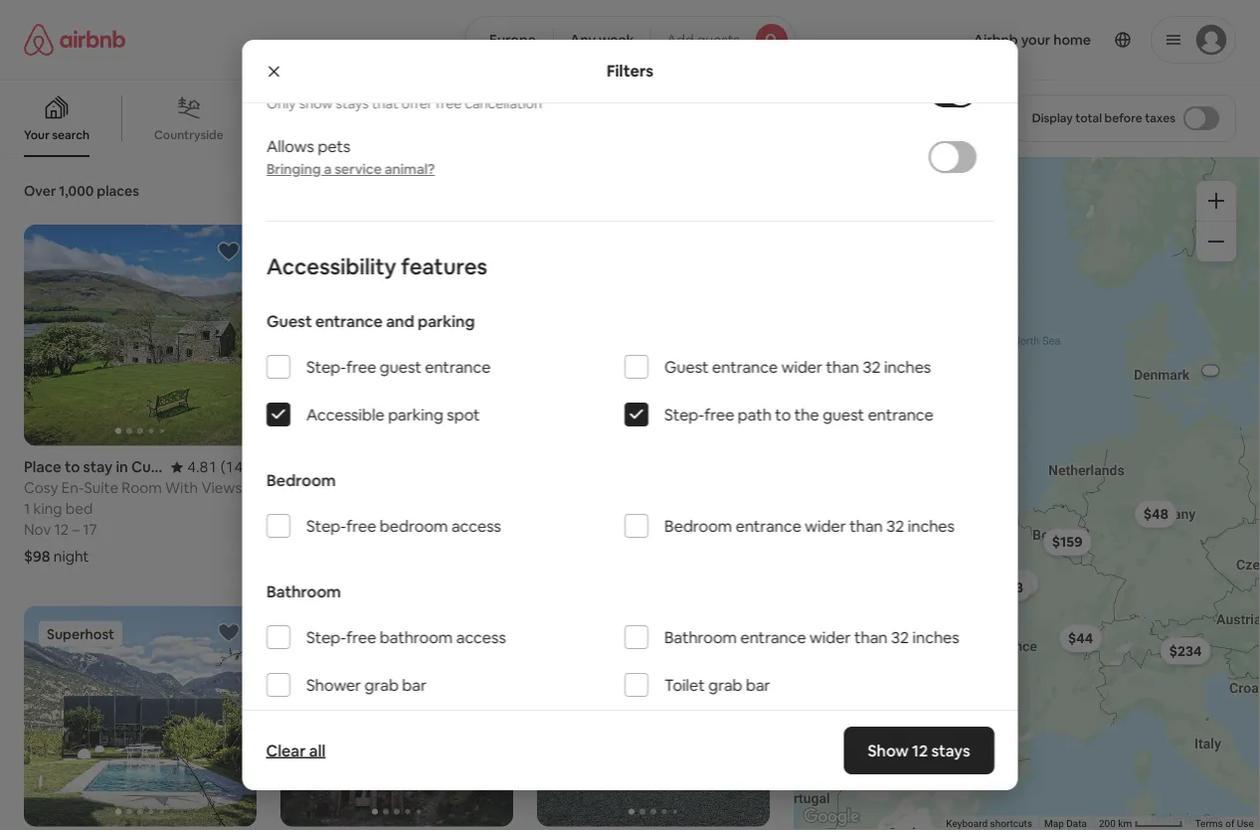 Task type: vqa. For each thing, say whether or not it's contained in the screenshot.
Ryokans on the top left of page
no



Task type: locate. For each thing, give the bounding box(es) containing it.
1 horizontal spatial nov
[[281, 520, 308, 540]]

guest for guest entrance wider than 32 inches
[[664, 357, 708, 377]]

0 vertical spatial wider
[[781, 357, 822, 377]]

$234
[[1170, 642, 1202, 660]]

1,000
[[59, 182, 94, 200]]

1 vertical spatial than
[[849, 516, 883, 536]]

to
[[775, 404, 791, 425]]

1 horizontal spatial grab
[[708, 675, 742, 695]]

grab right 'toilet'
[[708, 675, 742, 695]]

200 km button
[[1093, 817, 1190, 831]]

cancellation
[[464, 95, 542, 112]]

guest entrance and parking
[[266, 311, 474, 331]]

access right bedroom
[[451, 516, 501, 536]]

1 horizontal spatial 1
[[373, 520, 379, 540]]

nov down 9
[[281, 520, 308, 540]]

grab
[[364, 675, 398, 695], [708, 675, 742, 695]]

google map
showing 28 stays. region
[[794, 157, 1260, 831]]

castle in fife, uk kinnettles mansion 9 beds nov 26 – dec 1
[[281, 457, 410, 540]]

$159
[[1052, 533, 1083, 551]]

1 horizontal spatial 12
[[912, 741, 928, 761]]

0 vertical spatial 12
[[54, 520, 69, 540]]

bar down add to wishlist: bungalow in canterbury, uk icon
[[746, 675, 770, 695]]

32 for bedroom entrance wider than 32 inches
[[886, 516, 904, 536]]

0 horizontal spatial nov
[[24, 520, 51, 540]]

add guests
[[667, 31, 740, 49]]

1 vertical spatial guest
[[822, 404, 864, 425]]

0 horizontal spatial bathroom
[[266, 581, 341, 602]]

0 horizontal spatial bar
[[402, 675, 426, 695]]

fife,
[[344, 457, 374, 477]]

free down guest entrance and parking
[[346, 357, 376, 377]]

12 inside filters dialog
[[912, 741, 928, 761]]

stays
[[335, 95, 368, 112], [931, 741, 970, 761]]

free
[[435, 95, 461, 112], [346, 357, 376, 377], [704, 404, 734, 425], [346, 516, 376, 536], [346, 627, 376, 648]]

any week
[[570, 31, 634, 49]]

bathroom up 'toilet'
[[664, 627, 737, 648]]

$310 button
[[893, 409, 942, 437]]

inches for bedroom entrance wider than 32 inches
[[907, 516, 954, 536]]

shower grab bar
[[306, 675, 426, 695]]

shower
[[306, 675, 361, 695]]

1 horizontal spatial stays
[[931, 741, 970, 761]]

$48 button
[[1135, 500, 1178, 528]]

0 horizontal spatial 1
[[24, 499, 30, 519]]

0 horizontal spatial beds
[[292, 499, 327, 519]]

your search
[[24, 127, 89, 143]]

add guests button
[[650, 16, 796, 64]]

step- for step-free path to the guest entrance
[[664, 404, 704, 425]]

1 horizontal spatial guest
[[664, 357, 708, 377]]

nov inside 1 king bed nov 12 – 17 $98 night
[[24, 520, 51, 540]]

12 right show on the bottom of the page
[[912, 741, 928, 761]]

beds inside castle in fife, uk kinnettles mansion 9 beds nov 26 – dec 1
[[292, 499, 327, 519]]

1 vertical spatial wider
[[805, 516, 846, 536]]

guest down and
[[379, 357, 421, 377]]

0 vertical spatial bedroom
[[266, 470, 335, 490]]

$98
[[894, 409, 919, 427], [24, 547, 50, 566]]

0 horizontal spatial –
[[72, 520, 80, 540]]

1 horizontal spatial beds
[[592, 499, 626, 519]]

0 vertical spatial 32
[[862, 357, 880, 377]]

0 vertical spatial guest
[[266, 311, 312, 331]]

2 bar from the left
[[746, 675, 770, 695]]

2 vertical spatial 32
[[891, 627, 909, 648]]

1 bar from the left
[[402, 675, 426, 695]]

use
[[1237, 818, 1254, 830]]

1 vertical spatial 32
[[886, 516, 904, 536]]

grab for toilet
[[708, 675, 742, 695]]

total
[[1076, 110, 1102, 126]]

service
[[334, 160, 381, 178]]

map data
[[1045, 818, 1087, 830]]

$98 button
[[885, 404, 928, 432]]

1 horizontal spatial $98
[[894, 409, 919, 427]]

1 – from the left
[[72, 520, 80, 540]]

countryside
[[154, 127, 223, 143]]

1 vertical spatial guest
[[664, 357, 708, 377]]

iconic cities
[[343, 127, 409, 142]]

17
[[83, 520, 97, 540]]

0 vertical spatial inches
[[884, 357, 931, 377]]

and
[[386, 311, 414, 331]]

clear all
[[266, 741, 326, 761]]

12
[[54, 520, 69, 540], [912, 741, 928, 761]]

1 vertical spatial $98
[[24, 547, 50, 566]]

beds down kinnettles
[[292, 499, 327, 519]]

2 vertical spatial than
[[854, 627, 887, 648]]

add to wishlist: place to stay in cumbria, uk image
[[217, 240, 241, 264]]

the
[[794, 404, 819, 425]]

None search field
[[465, 16, 796, 64]]

nov down king
[[24, 520, 51, 540]]

1 beds from the left
[[292, 499, 327, 519]]

0 vertical spatial bathroom
[[266, 581, 341, 602]]

inches for bathroom entrance wider than 32 inches
[[912, 627, 959, 648]]

add
[[667, 31, 694, 49]]

2 vertical spatial inches
[[912, 627, 959, 648]]

$98 inside 1 king bed nov 12 – 17 $98 night
[[24, 547, 50, 566]]

1 vertical spatial parking
[[388, 404, 443, 425]]

week
[[599, 31, 634, 49]]

1 vertical spatial bathroom
[[664, 627, 737, 648]]

2 nov from the left
[[281, 520, 308, 540]]

spot
[[446, 404, 480, 425]]

1 horizontal spatial guest
[[822, 404, 864, 425]]

0 vertical spatial $98
[[894, 409, 919, 427]]

map
[[1045, 818, 1064, 830]]

(143)
[[220, 457, 257, 477]]

iconic
[[343, 127, 377, 142]]

than
[[826, 357, 859, 377], [849, 516, 883, 536], [854, 627, 887, 648]]

0 horizontal spatial guest
[[266, 311, 312, 331]]

guests
[[697, 31, 740, 49]]

bedroom for bedroom entrance wider than 32 inches
[[664, 516, 732, 536]]

1 left king
[[24, 499, 30, 519]]

entrance for bathroom entrance wider than 32 inches
[[740, 627, 806, 648]]

0 horizontal spatial bedroom
[[266, 470, 335, 490]]

terms
[[1195, 818, 1223, 830]]

beds right single
[[592, 499, 626, 519]]

1 horizontal spatial bar
[[746, 675, 770, 695]]

0 vertical spatial than
[[826, 357, 859, 377]]

0 horizontal spatial stays
[[335, 95, 368, 112]]

allows
[[266, 136, 314, 156]]

access for step-free bathroom access
[[456, 627, 506, 648]]

keyboard shortcuts
[[947, 818, 1033, 830]]

bathroom
[[379, 627, 452, 648]]

2 grab from the left
[[708, 675, 742, 695]]

1 vertical spatial inches
[[907, 516, 954, 536]]

bathroom down 26
[[266, 581, 341, 602]]

a
[[323, 160, 331, 178]]

group
[[0, 80, 895, 157], [24, 225, 257, 446], [281, 225, 513, 446], [537, 225, 770, 446], [24, 606, 257, 827], [281, 606, 513, 827], [537, 606, 770, 827]]

free for step-free path to the guest entrance
[[704, 404, 734, 425]]

1 vertical spatial 1
[[373, 520, 379, 540]]

0 vertical spatial 1
[[24, 499, 30, 519]]

1 horizontal spatial bathroom
[[664, 627, 737, 648]]

4.81 out of 5 average rating,  143 reviews image
[[171, 457, 257, 477]]

zoom out image
[[1209, 234, 1224, 250]]

– left the 17
[[72, 520, 80, 540]]

$44 button
[[1059, 625, 1102, 653]]

26
[[311, 520, 328, 540]]

1 horizontal spatial –
[[331, 520, 339, 540]]

0 horizontal spatial $98
[[24, 547, 50, 566]]

stays right show on the bottom of the page
[[931, 741, 970, 761]]

beds
[[292, 499, 327, 519], [592, 499, 626, 519]]

12 down king
[[54, 520, 69, 540]]

dec
[[342, 520, 370, 540]]

add to wishlist: castle in fife, uk image
[[474, 240, 497, 264]]

guest entrance wider than 32 inches
[[664, 357, 931, 377]]

0 horizontal spatial 12
[[54, 520, 69, 540]]

1 nov from the left
[[24, 520, 51, 540]]

step- up the accessible
[[306, 357, 346, 377]]

stays inside show 12 stays link
[[931, 741, 970, 761]]

night
[[54, 547, 89, 566]]

step-free bathroom access
[[306, 627, 506, 648]]

free up shower grab bar
[[346, 627, 376, 648]]

free left path
[[704, 404, 734, 425]]

bar down bathroom
[[402, 675, 426, 695]]

none search field containing europe
[[465, 16, 796, 64]]

access for step-free bedroom access
[[451, 516, 501, 536]]

accessibility features
[[266, 252, 487, 281]]

1 vertical spatial stays
[[931, 741, 970, 761]]

bar for shower grab bar
[[402, 675, 426, 695]]

grab right shower
[[364, 675, 398, 695]]

1 king bed nov 12 – 17 $98 night
[[24, 499, 97, 566]]

parking right and
[[417, 311, 474, 331]]

1 vertical spatial access
[[456, 627, 506, 648]]

parking left spot
[[388, 404, 443, 425]]

cities
[[379, 127, 409, 142]]

bedroom for bedroom
[[266, 470, 335, 490]]

toilet
[[664, 675, 705, 695]]

step- up shower
[[306, 627, 346, 648]]

2 – from the left
[[331, 520, 339, 540]]

kinnettles
[[281, 478, 350, 498]]

–
[[72, 520, 80, 540], [331, 520, 339, 540]]

inches
[[884, 357, 931, 377], [907, 516, 954, 536], [912, 627, 959, 648]]

$53
[[1000, 579, 1024, 597]]

access right bathroom
[[456, 627, 506, 648]]

free right 26
[[346, 516, 376, 536]]

step- left path
[[664, 404, 704, 425]]

step- for step-free bedroom access
[[306, 516, 346, 536]]

europe button
[[465, 16, 554, 64]]

entrance for guest entrance wider than 32 inches
[[712, 357, 778, 377]]

add to wishlist: tiny home in bolzano, italy image
[[217, 621, 241, 645]]

32 for bathroom entrance wider than 32 inches
[[891, 627, 909, 648]]

0 vertical spatial access
[[451, 516, 501, 536]]

0 vertical spatial stays
[[335, 95, 368, 112]]

1 horizontal spatial bedroom
[[664, 516, 732, 536]]

1 vertical spatial bedroom
[[664, 516, 732, 536]]

step- down kinnettles
[[306, 516, 346, 536]]

that
[[371, 95, 398, 112]]

0 horizontal spatial guest
[[379, 357, 421, 377]]

1 grab from the left
[[364, 675, 398, 695]]

– right 26
[[331, 520, 339, 540]]

stays up iconic
[[335, 95, 368, 112]]

grab for shower
[[364, 675, 398, 695]]

0 horizontal spatial grab
[[364, 675, 398, 695]]

1 vertical spatial 12
[[912, 741, 928, 761]]

castle
[[281, 457, 325, 477]]

accessibility
[[266, 252, 396, 281]]

filters dialog
[[242, 0, 1018, 831]]

places
[[97, 182, 139, 200]]

2 vertical spatial wider
[[809, 627, 850, 648]]

4 single beds
[[537, 499, 626, 519]]

guest right the
[[822, 404, 864, 425]]

1 right dec on the bottom
[[373, 520, 379, 540]]

free for step-free bedroom access
[[346, 516, 376, 536]]

wider
[[781, 357, 822, 377], [805, 516, 846, 536], [809, 627, 850, 648]]

filters
[[607, 61, 654, 81]]



Task type: describe. For each thing, give the bounding box(es) containing it.
profile element
[[820, 0, 1236, 80]]

mansion
[[353, 478, 410, 498]]

over 1,000 places
[[24, 182, 139, 200]]

4.81
[[187, 457, 217, 477]]

km
[[1119, 818, 1132, 830]]

12 inside 1 king bed nov 12 – 17 $98 night
[[54, 520, 69, 540]]

1 inside 1 king bed nov 12 – 17 $98 night
[[24, 499, 30, 519]]

step- for step-free bathroom access
[[306, 627, 346, 648]]

bathroom for bathroom entrance wider than 32 inches
[[664, 627, 737, 648]]

pets
[[317, 136, 350, 156]]

display total before taxes button
[[1015, 94, 1236, 142]]

terms of use
[[1195, 818, 1254, 830]]

display
[[1032, 110, 1073, 126]]

features
[[401, 252, 487, 281]]

bedroom entrance wider than 32 inches
[[664, 516, 954, 536]]

step- for step-free guest entrance
[[306, 357, 346, 377]]

2 beds from the left
[[592, 499, 626, 519]]

bathroom for bathroom
[[266, 581, 341, 602]]

than for bedroom entrance wider than 32 inches
[[849, 516, 883, 536]]

data
[[1067, 818, 1087, 830]]

$313
[[1000, 574, 1030, 592]]

bringing
[[266, 160, 320, 178]]

europe
[[489, 31, 536, 49]]

taxes
[[1145, 110, 1176, 126]]

free right offer
[[435, 95, 461, 112]]

clear all button
[[256, 731, 336, 771]]

stays for show
[[335, 95, 368, 112]]

group containing iconic cities
[[0, 80, 895, 157]]

offer
[[401, 95, 432, 112]]

king
[[33, 499, 62, 519]]

– inside castle in fife, uk kinnettles mansion 9 beds nov 26 – dec 1
[[331, 520, 339, 540]]

wider for bedroom
[[805, 516, 846, 536]]

over
[[24, 182, 56, 200]]

allows pets bringing a service animal?
[[266, 136, 435, 178]]

stays for 12
[[931, 741, 970, 761]]

200 km
[[1099, 818, 1135, 830]]

of
[[1226, 818, 1235, 830]]

only show stays that offer free cancellation
[[266, 95, 542, 112]]

show 12 stays
[[868, 741, 970, 761]]

shortcuts
[[991, 818, 1033, 830]]

map data button
[[1045, 817, 1087, 831]]

step-free path to the guest entrance
[[664, 404, 933, 425]]

step-free bedroom access
[[306, 516, 501, 536]]

search
[[52, 127, 89, 143]]

$313 button
[[991, 569, 1039, 597]]

0 vertical spatial parking
[[417, 311, 474, 331]]

step-free guest entrance
[[306, 357, 490, 377]]

$98 inside button
[[894, 409, 919, 427]]

than for guest entrance wider than 32 inches
[[826, 357, 859, 377]]

$53 button
[[991, 574, 1033, 602]]

inches for guest entrance wider than 32 inches
[[884, 357, 931, 377]]

bathroom entrance wider than 32 inches
[[664, 627, 959, 648]]

bed
[[66, 499, 93, 519]]

$159 button
[[1043, 528, 1092, 556]]

bedroom
[[379, 516, 448, 536]]

only
[[266, 95, 296, 112]]

zoom in image
[[1209, 193, 1224, 209]]

google image
[[799, 805, 865, 831]]

toilet grab bar
[[664, 675, 770, 695]]

guest for guest entrance and parking
[[266, 311, 312, 331]]

$48
[[1144, 505, 1169, 523]]

terms of use link
[[1195, 818, 1254, 830]]

show
[[299, 95, 332, 112]]

clear
[[266, 741, 306, 761]]

– inside 1 king bed nov 12 – 17 $98 night
[[72, 520, 80, 540]]

$44
[[1068, 630, 1093, 648]]

32 for guest entrance wider than 32 inches
[[862, 357, 880, 377]]

free for step-free bathroom access
[[346, 627, 376, 648]]

show 12 stays link
[[844, 727, 994, 775]]

accessible parking spot
[[306, 404, 480, 425]]

200
[[1099, 818, 1116, 830]]

wider for guest
[[781, 357, 822, 377]]

castles
[[262, 127, 304, 143]]

keyboard
[[947, 818, 988, 830]]

keyboard shortcuts button
[[947, 817, 1033, 831]]

show
[[868, 741, 909, 761]]

0 vertical spatial guest
[[379, 357, 421, 377]]

free for step-free guest entrance
[[346, 357, 376, 377]]

accessible
[[306, 404, 384, 425]]

single
[[549, 499, 589, 519]]

bringing a service animal? button
[[266, 160, 435, 178]]

nov inside castle in fife, uk kinnettles mansion 9 beds nov 26 – dec 1
[[281, 520, 308, 540]]

add to wishlist: bungalow in canterbury, uk image
[[730, 621, 754, 645]]

bar for toilet grab bar
[[746, 675, 770, 695]]

path
[[737, 404, 771, 425]]

$234 button
[[1161, 637, 1211, 665]]

entrance for bedroom entrance wider than 32 inches
[[735, 516, 801, 536]]

your
[[24, 127, 50, 143]]

than for bathroom entrance wider than 32 inches
[[854, 627, 887, 648]]

add to wishlist: treehouse in llanafan-fawr, uk image
[[474, 621, 497, 645]]

wider for bathroom
[[809, 627, 850, 648]]

before
[[1105, 110, 1143, 126]]

entrance for guest entrance and parking
[[315, 311, 382, 331]]

9
[[281, 499, 289, 519]]

display total before taxes
[[1032, 110, 1176, 126]]

1 inside castle in fife, uk kinnettles mansion 9 beds nov 26 – dec 1
[[373, 520, 379, 540]]



